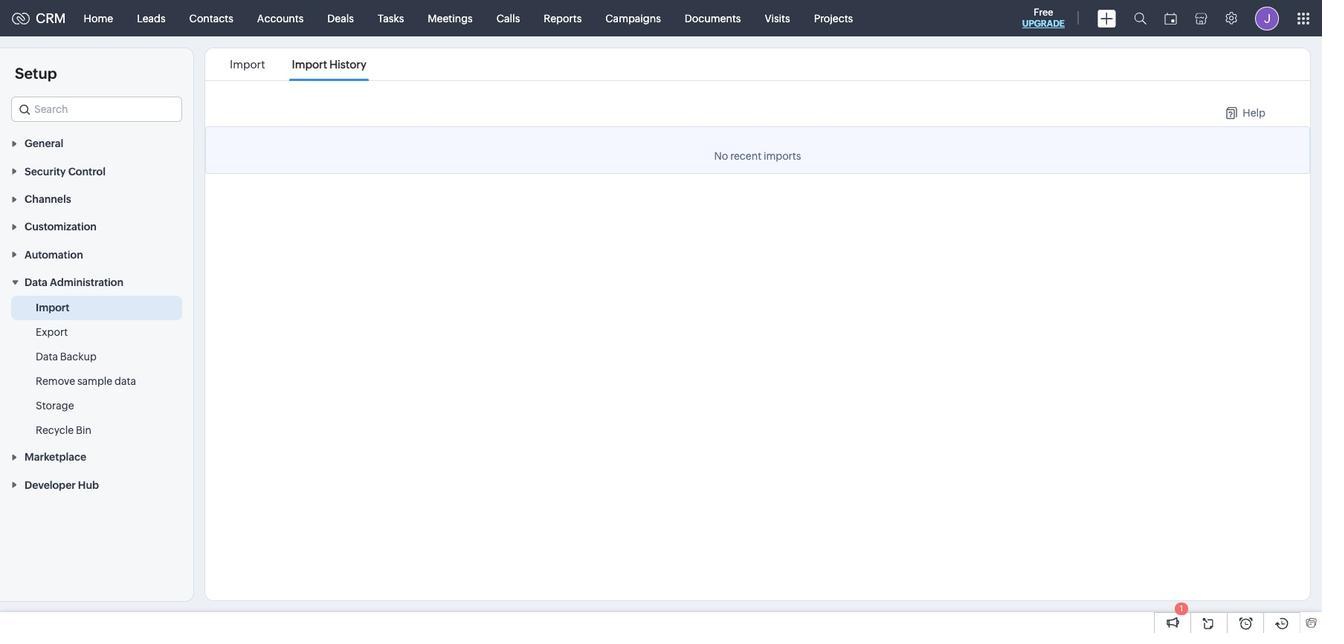 Task type: describe. For each thing, give the bounding box(es) containing it.
calls link
[[485, 0, 532, 36]]

documents
[[685, 12, 741, 24]]

recycle bin
[[36, 425, 91, 437]]

1
[[1181, 605, 1184, 614]]

Search text field
[[12, 97, 182, 121]]

deals
[[328, 12, 354, 24]]

remove sample data link
[[36, 374, 136, 389]]

leads
[[137, 12, 166, 24]]

administration
[[50, 277, 124, 289]]

projects link
[[803, 0, 865, 36]]

profile image
[[1256, 6, 1280, 30]]

developer
[[25, 480, 76, 492]]

home link
[[72, 0, 125, 36]]

hub
[[78, 480, 99, 492]]

sample
[[77, 376, 113, 388]]

data administration region
[[0, 296, 193, 443]]

list containing import
[[217, 48, 380, 80]]

data backup
[[36, 351, 97, 363]]

developer hub
[[25, 480, 99, 492]]

security control
[[25, 166, 106, 178]]

profile element
[[1247, 0, 1289, 36]]

general button
[[0, 129, 193, 157]]

import inside data administration region
[[36, 302, 70, 314]]

leads link
[[125, 0, 178, 36]]

marketplace
[[25, 452, 86, 464]]

reports
[[544, 12, 582, 24]]

customization button
[[0, 213, 193, 241]]

data administration button
[[0, 268, 193, 296]]

data backup link
[[36, 350, 97, 365]]

visits link
[[753, 0, 803, 36]]

logo image
[[12, 12, 30, 24]]

remove
[[36, 376, 75, 388]]

meetings link
[[416, 0, 485, 36]]

automation button
[[0, 241, 193, 268]]

data administration
[[25, 277, 124, 289]]

accounts
[[257, 12, 304, 24]]

data
[[115, 376, 136, 388]]

no
[[715, 150, 729, 162]]

reports link
[[532, 0, 594, 36]]

visits
[[765, 12, 791, 24]]

tasks
[[378, 12, 404, 24]]

recycle
[[36, 425, 74, 437]]

search element
[[1126, 0, 1156, 36]]

no recent imports
[[715, 150, 802, 162]]

imports
[[764, 150, 802, 162]]

help link
[[1227, 107, 1266, 119]]



Task type: vqa. For each thing, say whether or not it's contained in the screenshot.
Trial
no



Task type: locate. For each thing, give the bounding box(es) containing it.
security
[[25, 166, 66, 178]]

customization
[[25, 221, 97, 233]]

recycle bin link
[[36, 423, 91, 438]]

data for data administration
[[25, 277, 48, 289]]

security control button
[[0, 157, 193, 185]]

0 horizontal spatial import link
[[36, 301, 70, 316]]

calls
[[497, 12, 520, 24]]

calendar image
[[1165, 12, 1178, 24]]

import down accounts link
[[230, 58, 265, 71]]

None field
[[11, 97, 182, 122]]

2 horizontal spatial import
[[292, 58, 327, 71]]

1 horizontal spatial import
[[230, 58, 265, 71]]

0 vertical spatial data
[[25, 277, 48, 289]]

import link down accounts link
[[228, 58, 267, 71]]

setup
[[15, 65, 57, 82]]

documents link
[[673, 0, 753, 36]]

general
[[25, 138, 63, 150]]

0 horizontal spatial import
[[36, 302, 70, 314]]

export
[[36, 327, 68, 339]]

developer hub button
[[0, 471, 193, 499]]

free
[[1034, 7, 1054, 18]]

crm
[[36, 10, 66, 26]]

1 vertical spatial data
[[36, 351, 58, 363]]

remove sample data
[[36, 376, 136, 388]]

import history link
[[290, 58, 369, 71]]

data inside region
[[36, 351, 58, 363]]

create menu image
[[1098, 9, 1117, 27]]

data down export
[[36, 351, 58, 363]]

meetings
[[428, 12, 473, 24]]

backup
[[60, 351, 97, 363]]

list
[[217, 48, 380, 80]]

storage
[[36, 400, 74, 412]]

projects
[[814, 12, 854, 24]]

bin
[[76, 425, 91, 437]]

accounts link
[[245, 0, 316, 36]]

import left history
[[292, 58, 327, 71]]

contacts link
[[178, 0, 245, 36]]

automation
[[25, 249, 83, 261]]

export link
[[36, 325, 68, 340]]

help
[[1244, 107, 1266, 119]]

data
[[25, 277, 48, 289], [36, 351, 58, 363]]

channels
[[25, 193, 71, 205]]

import link up export link
[[36, 301, 70, 316]]

tasks link
[[366, 0, 416, 36]]

import link for export link
[[36, 301, 70, 316]]

recent
[[731, 150, 762, 162]]

contacts
[[189, 12, 234, 24]]

import up export link
[[36, 302, 70, 314]]

deals link
[[316, 0, 366, 36]]

create menu element
[[1089, 0, 1126, 36]]

import link for import history link at the left top of page
[[228, 58, 267, 71]]

1 horizontal spatial import link
[[228, 58, 267, 71]]

storage link
[[36, 399, 74, 414]]

1 vertical spatial import link
[[36, 301, 70, 316]]

import link
[[228, 58, 267, 71], [36, 301, 70, 316]]

import history
[[292, 58, 367, 71]]

data inside dropdown button
[[25, 277, 48, 289]]

channels button
[[0, 185, 193, 213]]

data down automation
[[25, 277, 48, 289]]

home
[[84, 12, 113, 24]]

crm link
[[12, 10, 66, 26]]

0 vertical spatial import link
[[228, 58, 267, 71]]

data for data backup
[[36, 351, 58, 363]]

upgrade
[[1023, 19, 1065, 29]]

search image
[[1135, 12, 1147, 25]]

history
[[330, 58, 367, 71]]

campaigns
[[606, 12, 661, 24]]

campaigns link
[[594, 0, 673, 36]]

free upgrade
[[1023, 7, 1065, 29]]

import
[[230, 58, 265, 71], [292, 58, 327, 71], [36, 302, 70, 314]]

control
[[68, 166, 106, 178]]

marketplace button
[[0, 443, 193, 471]]



